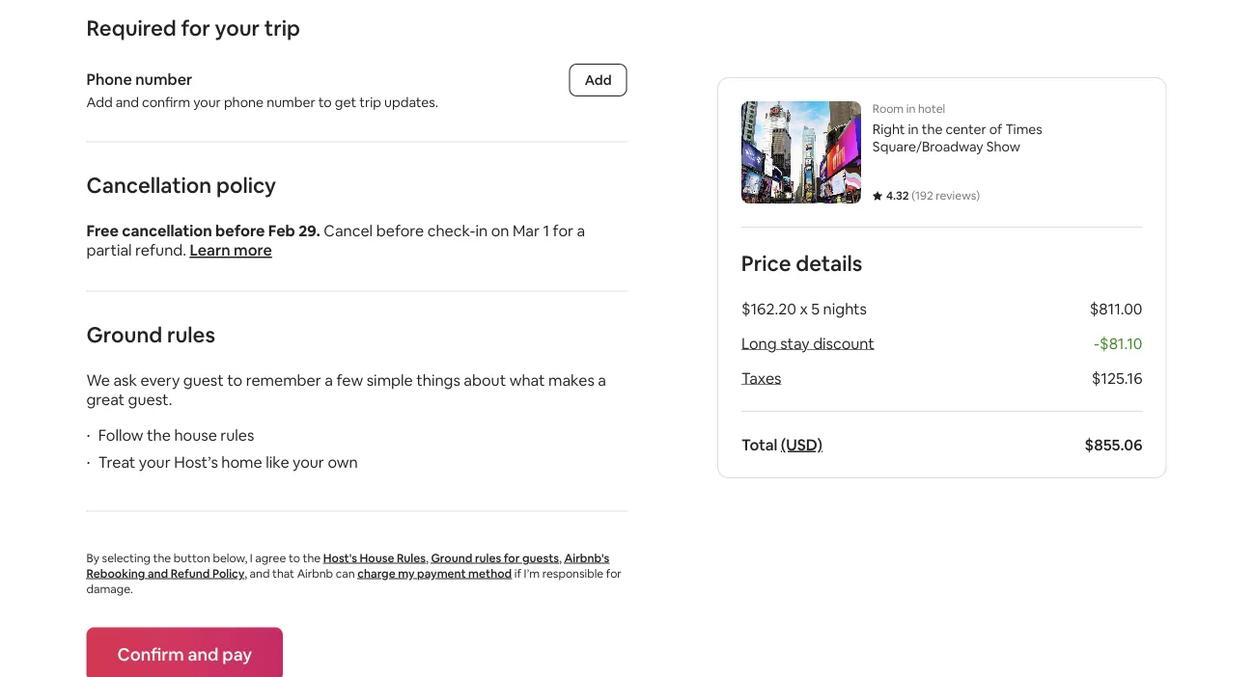 Task type: describe. For each thing, give the bounding box(es) containing it.
rebooking
[[86, 566, 145, 581]]

ask
[[113, 371, 137, 391]]

check-
[[427, 221, 476, 241]]

details
[[796, 250, 863, 277]]

confirm
[[142, 93, 190, 111]]

before inside cancel before check-in on mar 1 for a partial refund.
[[376, 221, 424, 241]]

host's house rules button
[[323, 551, 426, 566]]

get
[[335, 93, 356, 111]]

partial
[[86, 240, 132, 260]]

required
[[86, 14, 176, 42]]

and inside phone number add and confirm your phone number to get trip updates.
[[116, 93, 139, 111]]

(usd)
[[781, 435, 823, 455]]

that
[[272, 566, 295, 581]]

host's
[[174, 453, 218, 473]]

29.
[[299, 221, 320, 241]]

discount
[[813, 334, 875, 353]]

room in hotel right in the center of times square/broadway show
[[873, 101, 1043, 155]]

what
[[510, 371, 545, 391]]

house
[[174, 425, 217, 445]]

of
[[990, 121, 1003, 138]]

learn more
[[190, 240, 272, 260]]

guests
[[522, 551, 559, 566]]

and down i
[[250, 566, 270, 581]]

my
[[398, 566, 415, 581]]

1
[[543, 221, 550, 241]]

if i'm responsible for damage.
[[86, 566, 622, 597]]

1 vertical spatial number
[[267, 93, 315, 111]]

home
[[221, 453, 262, 473]]

method
[[468, 566, 512, 581]]

by
[[86, 551, 99, 566]]

0 vertical spatial number
[[135, 70, 192, 89]]

policy
[[212, 566, 244, 581]]

airbnb
[[297, 566, 333, 581]]

x
[[800, 299, 808, 319]]

can
[[336, 566, 355, 581]]

square/broadway
[[873, 138, 984, 155]]

free cancellation before feb 29.
[[86, 221, 320, 241]]

center
[[946, 121, 987, 138]]

(
[[912, 188, 915, 203]]

ground rules for guests link
[[431, 551, 559, 566]]

pay
[[222, 644, 252, 666]]

2 vertical spatial rules
[[475, 551, 501, 566]]

we
[[86, 371, 110, 391]]

rules
[[397, 551, 426, 566]]

for inside "if i'm responsible for damage."
[[606, 566, 622, 581]]

1 before from the left
[[215, 221, 265, 241]]

0 horizontal spatial ground
[[86, 322, 162, 349]]

$162.20
[[741, 299, 797, 319]]

$125.16
[[1092, 368, 1143, 388]]

mar
[[513, 221, 540, 241]]

2 vertical spatial to
[[289, 551, 300, 566]]

0 vertical spatial in
[[907, 101, 916, 116]]

charge my payment method button
[[358, 566, 512, 581]]

1 horizontal spatial ground
[[431, 551, 473, 566]]

more
[[234, 240, 272, 260]]

add button
[[569, 64, 627, 97]]

reviews
[[936, 188, 976, 203]]

the inside follow the house rules treat your host's home like your own
[[147, 425, 171, 445]]

confirm
[[117, 644, 184, 666]]

airbnb's rebooking and refund policy button
[[86, 551, 610, 581]]

confirm and pay button
[[86, 628, 283, 678]]

phone number add and confirm your phone number to get trip updates.
[[86, 70, 438, 111]]

0 horizontal spatial ,
[[244, 566, 247, 581]]

$162.20 x 5 nights
[[741, 299, 867, 319]]

refund.
[[135, 240, 186, 260]]

0 horizontal spatial trip
[[264, 14, 300, 42]]

i
[[250, 551, 253, 566]]

4.32
[[886, 188, 909, 203]]

follow
[[98, 425, 143, 445]]

we ask every guest to remember a few simple things about what makes a great guest.
[[86, 371, 606, 410]]

guest.
[[128, 390, 172, 410]]

agree
[[255, 551, 286, 566]]

own
[[328, 453, 358, 473]]

5
[[811, 299, 820, 319]]

the inside room in hotel right in the center of times square/broadway show
[[922, 121, 943, 138]]

for up if
[[504, 551, 520, 566]]

long
[[741, 334, 777, 353]]

show
[[987, 138, 1021, 155]]

, and that airbnb can charge my payment method
[[244, 566, 512, 581]]

0 vertical spatial rules
[[167, 322, 215, 349]]

if
[[514, 566, 521, 581]]

the up airbnb
[[303, 551, 321, 566]]

cancel
[[324, 221, 373, 241]]

stay
[[780, 334, 810, 353]]

1 horizontal spatial ,
[[426, 551, 429, 566]]

for right required
[[181, 14, 210, 42]]

simple
[[367, 371, 413, 391]]

-$81.10
[[1094, 334, 1143, 353]]

)
[[976, 188, 980, 203]]

cancellation
[[122, 221, 212, 241]]

192
[[915, 188, 933, 203]]

and inside airbnb's rebooking and refund policy
[[148, 566, 168, 581]]

for inside cancel before check-in on mar 1 for a partial refund.
[[553, 221, 574, 241]]

selecting
[[102, 551, 151, 566]]

and left pay
[[188, 644, 219, 666]]

cancellation policy
[[86, 172, 276, 199]]

the left button
[[153, 551, 171, 566]]



Task type: locate. For each thing, give the bounding box(es) containing it.
1 vertical spatial ground
[[431, 551, 473, 566]]

1 vertical spatial rules
[[220, 425, 254, 445]]

and down phone
[[116, 93, 139, 111]]

trip inside phone number add and confirm your phone number to get trip updates.
[[359, 93, 381, 111]]

cancel before check-in on mar 1 for a partial refund.
[[86, 221, 585, 260]]

number right phone
[[267, 93, 315, 111]]

1 horizontal spatial trip
[[359, 93, 381, 111]]

i'm
[[524, 566, 540, 581]]

to left get
[[318, 93, 332, 111]]

to right guest
[[227, 371, 243, 391]]

rules up guest
[[167, 322, 215, 349]]

the down the hotel
[[922, 121, 943, 138]]

phone
[[224, 93, 264, 111]]

your right treat
[[139, 453, 171, 473]]

confirm and pay
[[117, 644, 252, 666]]

(usd) button
[[781, 435, 823, 455]]

house
[[360, 551, 394, 566]]

ground up the payment
[[431, 551, 473, 566]]

times
[[1006, 121, 1043, 138]]

add inside phone number add and confirm your phone number to get trip updates.
[[86, 93, 113, 111]]

ground up the ask at the bottom of the page
[[86, 322, 162, 349]]

2 horizontal spatial a
[[598, 371, 606, 391]]

0 horizontal spatial a
[[325, 371, 333, 391]]

2 horizontal spatial to
[[318, 93, 332, 111]]

long stay discount button
[[741, 334, 875, 353]]

a inside cancel before check-in on mar 1 for a partial refund.
[[577, 221, 585, 241]]

1 horizontal spatial rules
[[220, 425, 254, 445]]

add
[[585, 71, 612, 89], [86, 93, 113, 111]]

0 horizontal spatial to
[[227, 371, 243, 391]]

0 horizontal spatial number
[[135, 70, 192, 89]]

1 horizontal spatial add
[[585, 71, 612, 89]]

$81.10
[[1100, 334, 1143, 353]]

to up that
[[289, 551, 300, 566]]

refund
[[171, 566, 210, 581]]

trip up phone number add and confirm your phone number to get trip updates.
[[264, 14, 300, 42]]

your inside phone number add and confirm your phone number to get trip updates.
[[193, 93, 221, 111]]

like
[[266, 453, 289, 473]]

1 vertical spatial add
[[86, 93, 113, 111]]

-
[[1094, 334, 1100, 353]]

total (usd)
[[741, 435, 823, 455]]

taxes
[[741, 368, 782, 388]]

in inside cancel before check-in on mar 1 for a partial refund.
[[476, 221, 488, 241]]

cancellation
[[86, 172, 212, 199]]

rules
[[167, 322, 215, 349], [220, 425, 254, 445], [475, 551, 501, 566]]

button
[[174, 551, 210, 566]]

1 vertical spatial in
[[908, 121, 919, 138]]

1 horizontal spatial number
[[267, 93, 315, 111]]

a right 1
[[577, 221, 585, 241]]

airbnb's
[[564, 551, 610, 566]]

right
[[873, 121, 905, 138]]

to inside the we ask every guest to remember a few simple things about what makes a great guest.
[[227, 371, 243, 391]]

remember
[[246, 371, 321, 391]]

$811.00
[[1090, 299, 1143, 319]]

treat
[[98, 453, 136, 473]]

every
[[140, 371, 180, 391]]

your
[[215, 14, 260, 42], [193, 93, 221, 111], [139, 453, 171, 473], [293, 453, 324, 473]]

room
[[873, 101, 904, 116]]

0 vertical spatial trip
[[264, 14, 300, 42]]

below,
[[213, 551, 247, 566]]

host's
[[323, 551, 357, 566]]

great
[[86, 390, 125, 410]]

airbnb's rebooking and refund policy
[[86, 551, 610, 581]]

, down below,
[[244, 566, 247, 581]]

your up phone number add and confirm your phone number to get trip updates.
[[215, 14, 260, 42]]

for down airbnb's
[[606, 566, 622, 581]]

nights
[[823, 299, 867, 319]]

, up "responsible"
[[559, 551, 562, 566]]

in right right at the right top of the page
[[908, 121, 919, 138]]

price details
[[741, 250, 863, 277]]

learn more button
[[190, 240, 272, 260]]

, up "charge my payment method" button
[[426, 551, 429, 566]]

the down "guest."
[[147, 425, 171, 445]]

damage.
[[86, 582, 133, 597]]

number
[[135, 70, 192, 89], [267, 93, 315, 111]]

and
[[116, 93, 139, 111], [148, 566, 168, 581], [250, 566, 270, 581], [188, 644, 219, 666]]

1 vertical spatial trip
[[359, 93, 381, 111]]

2 horizontal spatial ,
[[559, 551, 562, 566]]

total
[[741, 435, 778, 455]]

a right makes
[[598, 371, 606, 391]]

to inside phone number add and confirm your phone number to get trip updates.
[[318, 93, 332, 111]]

price
[[741, 250, 791, 277]]

about
[[464, 371, 506, 391]]

ground rules
[[86, 322, 215, 349]]

0 horizontal spatial before
[[215, 221, 265, 241]]

1 horizontal spatial to
[[289, 551, 300, 566]]

before
[[215, 221, 265, 241], [376, 221, 424, 241]]

makes
[[548, 371, 595, 391]]

rules inside follow the house rules treat your host's home like your own
[[220, 425, 254, 445]]

,
[[426, 551, 429, 566], [559, 551, 562, 566], [244, 566, 247, 581]]

for right 1
[[553, 221, 574, 241]]

rules up 'home'
[[220, 425, 254, 445]]

trip
[[264, 14, 300, 42], [359, 93, 381, 111]]

policy
[[216, 172, 276, 199]]

a left few
[[325, 371, 333, 391]]

1 horizontal spatial before
[[376, 221, 424, 241]]

0 vertical spatial ground
[[86, 322, 162, 349]]

0 vertical spatial to
[[318, 93, 332, 111]]

taxes button
[[741, 368, 782, 388]]

the
[[922, 121, 943, 138], [147, 425, 171, 445], [153, 551, 171, 566], [303, 551, 321, 566]]

in left the hotel
[[907, 101, 916, 116]]

hotel
[[918, 101, 946, 116]]

few
[[336, 371, 363, 391]]

updates.
[[384, 93, 438, 111]]

0 horizontal spatial rules
[[167, 322, 215, 349]]

$855.06
[[1085, 435, 1143, 455]]

phone
[[86, 70, 132, 89]]

rules up method
[[475, 551, 501, 566]]

by selecting the button below, i agree to the host's house rules , ground rules for guests ,
[[86, 551, 564, 566]]

your left phone
[[193, 93, 221, 111]]

0 horizontal spatial add
[[86, 93, 113, 111]]

trip right get
[[359, 93, 381, 111]]

in left on
[[476, 221, 488, 241]]

in
[[907, 101, 916, 116], [908, 121, 919, 138], [476, 221, 488, 241]]

and left refund
[[148, 566, 168, 581]]

learn
[[190, 240, 230, 260]]

your right like
[[293, 453, 324, 473]]

1 vertical spatial to
[[227, 371, 243, 391]]

0 vertical spatial add
[[585, 71, 612, 89]]

2 vertical spatial in
[[476, 221, 488, 241]]

add inside "add" button
[[585, 71, 612, 89]]

free
[[86, 221, 119, 241]]

on
[[491, 221, 509, 241]]

1 horizontal spatial a
[[577, 221, 585, 241]]

2 before from the left
[[376, 221, 424, 241]]

number up the confirm
[[135, 70, 192, 89]]

2 horizontal spatial rules
[[475, 551, 501, 566]]

follow the house rules treat your host's home like your own
[[98, 425, 358, 473]]



Task type: vqa. For each thing, say whether or not it's contained in the screenshot.
CHECK
no



